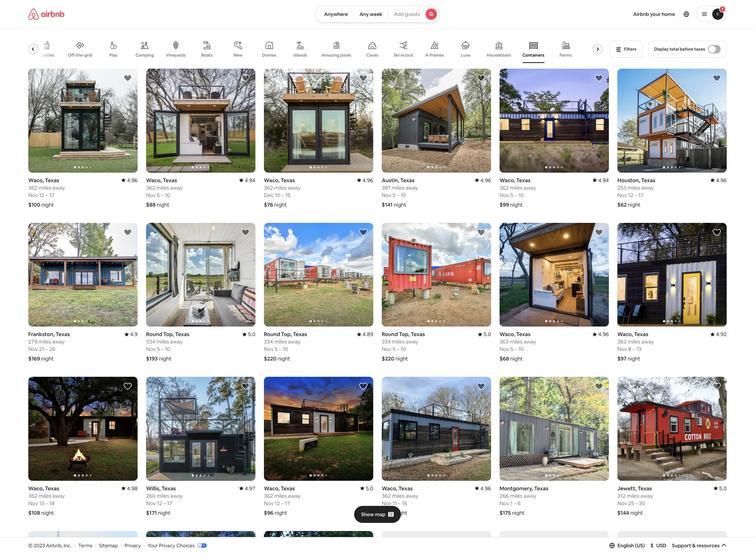 Task type: vqa. For each thing, say whether or not it's contained in the screenshot.


Task type: describe. For each thing, give the bounding box(es) containing it.
night for waco, texas 362 miles away nov 13 – 18 $108 night
[[41, 510, 54, 517]]

4.97
[[245, 485, 256, 492]]

any
[[360, 11, 369, 17]]

13 inside waco, texas 362 miles away nov 13 – 18 $108 night
[[39, 500, 44, 507]]

waco, for waco, texas 362 miles away nov 12 – 17 $100 night
[[28, 177, 44, 184]]

texas for frankston, texas 279 miles away nov 21 – 26 $169 night
[[56, 331, 70, 338]]

night for austin, texas 387 miles away nov 5 – 10 $141 night
[[394, 201, 407, 208]]

waco, texas 362 miles away nov 12 – 17 $96 night
[[264, 485, 301, 517]]

334 for 4.89 out of 5 average rating icon
[[264, 339, 273, 345]]

5.0 for round top, texas 334 miles away nov 5 – 10 $193 night
[[248, 331, 256, 338]]

– for waco, texas 363 miles away nov 8 – 13 $97 night
[[633, 346, 636, 353]]

anywhere
[[324, 11, 348, 17]]

a-
[[426, 52, 430, 58]]

privacy link
[[125, 543, 141, 549]]

260
[[146, 493, 156, 500]]

texas for waco, texas 362 miles away nov 11 – 16 $109 night
[[399, 485, 413, 492]]

away for willis, texas 260 miles away nov 12 – 17 $171 night
[[171, 493, 183, 500]]

round top, texas 334 miles away nov 5 – 10 $220 night for 4.89
[[264, 331, 307, 362]]

map
[[375, 512, 386, 518]]

362 for waco, texas 362 miles away nov 12 – 17 $100 night
[[28, 184, 37, 191]]

5 inside waco, texas 363 miles away nov 5 – 10 $68 night
[[511, 346, 514, 353]]

waco, for waco, texas 362 miles away dec 10 – 15 $76 night
[[264, 177, 280, 184]]

show map button
[[354, 506, 401, 523]]

© 2023 airbnb, inc. ·
[[28, 543, 76, 549]]

add to wishlist: waco, texas image for waco, texas 363 miles away nov 5 – 10 $68 night
[[595, 228, 604, 237]]

waco, texas 363 miles away nov 8 – 13 $97 night
[[618, 331, 655, 362]]

1 inside montgomery, texas 266 miles away nov 1 – 6 $175 night
[[511, 500, 513, 507]]

4.96 for houston, texas 253 miles away nov 12 – 17 $62 night
[[717, 177, 727, 184]]

show
[[361, 512, 374, 518]]

13 inside the waco, texas 363 miles away nov 8 – 13 $97 night
[[637, 346, 642, 353]]

$175
[[500, 510, 511, 517]]

texas for houston, texas 253 miles away nov 12 – 17 $62 night
[[642, 177, 656, 184]]

night for waco, texas 363 miles away nov 5 – 10 $68 night
[[511, 356, 523, 362]]

4.96 for waco, texas 362 miles away nov 11 – 16 $109 night
[[481, 485, 492, 492]]

texas for waco, texas 363 miles away nov 8 – 13 $97 night
[[635, 331, 649, 338]]

– for houston, texas 253 miles away nov 12 – 17 $62 night
[[635, 192, 638, 199]]

new
[[234, 52, 243, 58]]

nov inside round top, texas 334 miles away nov 5 – 10 $193 night
[[146, 346, 156, 353]]

jewett, texas 312 miles away nov 25 – 30 $144 night
[[618, 485, 654, 517]]

4.89 out of 5 average rating image
[[357, 331, 374, 338]]

4.92
[[717, 331, 727, 338]]

$141
[[382, 201, 393, 208]]

guests
[[405, 11, 420, 17]]

4.92 out of 5 average rating image
[[711, 331, 727, 338]]

5 inside waco, texas 362 miles away nov 5 – 10 $88 night
[[157, 192, 160, 199]]

add guests button
[[388, 6, 440, 23]]

17 for $100
[[49, 192, 54, 199]]

$169
[[28, 356, 40, 362]]

sitemap
[[99, 543, 118, 549]]

choices
[[176, 543, 195, 549]]

nov for waco, texas 362 miles away nov 5 – 10 $88 night
[[146, 192, 156, 199]]

round top, texas 334 miles away nov 5 – 10 $220 night for 5.0
[[382, 331, 425, 362]]

26
[[49, 346, 55, 353]]

266
[[500, 493, 509, 500]]

support
[[673, 543, 692, 549]]

nov for frankston, texas 279 miles away nov 21 – 26 $169 night
[[28, 346, 38, 353]]

ski-in/out
[[394, 52, 414, 58]]

night for willis, texas 260 miles away nov 12 – 17 $171 night
[[158, 510, 171, 517]]

387
[[382, 184, 391, 191]]

4.96 out of 5 average rating image for austin, texas 387 miles away nov 5 – 10 $141 night
[[475, 177, 492, 184]]

houston,
[[618, 177, 641, 184]]

display total before taxes button
[[649, 41, 727, 58]]

– for jewett, texas 312 miles away nov 25 – 30 $144 night
[[636, 500, 639, 507]]

1 · from the left
[[74, 543, 76, 549]]

any week button
[[354, 6, 389, 23]]

10 inside waco, texas 363 miles away nov 5 – 10 $68 night
[[519, 346, 524, 353]]

add to wishlist: round top, texas image
[[359, 228, 368, 237]]

miles for waco, texas 362 miles away nov 12 – 17 $100 night
[[39, 184, 51, 191]]

10 inside waco, texas 362 miles away nov 5 – 10 $99 night
[[519, 192, 524, 199]]

ski-
[[394, 52, 401, 58]]

away for waco, texas 362 miles away nov 13 – 18 $108 night
[[52, 493, 65, 500]]

night for houston, texas 253 miles away nov 12 – 17 $62 night
[[628, 201, 641, 208]]

home
[[662, 11, 676, 17]]

10 inside waco, texas 362 miles away dec 10 – 15 $76 night
[[275, 192, 281, 199]]

away for waco, texas 362 miles away nov 5 – 10 $99 night
[[524, 184, 537, 191]]

anywhere button
[[315, 6, 354, 23]]

add to wishlist: frankston, texas image
[[124, 228, 132, 237]]

night for waco, texas 363 miles away nov 8 – 13 $97 night
[[628, 356, 641, 362]]

waco, for waco, texas 362 miles away nov 5 – 10 $99 night
[[500, 177, 516, 184]]

$109
[[382, 510, 394, 517]]

display
[[655, 46, 669, 52]]

17 for $62
[[639, 192, 644, 199]]

miles for waco, texas 363 miles away nov 5 – 10 $68 night
[[510, 339, 523, 345]]

17 for $171
[[167, 500, 172, 507]]

terms
[[78, 543, 92, 549]]

english
[[618, 543, 635, 549]]

amazing pools
[[322, 52, 351, 58]]

texas for montgomery, texas 266 miles away nov 1 – 6 $175 night
[[535, 485, 549, 492]]

miles for waco, texas 362 miles away nov 5 – 10 $88 night
[[156, 184, 169, 191]]

any week
[[360, 11, 383, 17]]

$88
[[146, 201, 156, 208]]

texas for waco, texas 363 miles away nov 5 – 10 $68 night
[[517, 331, 531, 338]]

3 · from the left
[[121, 543, 122, 549]]

nov for waco, texas 362 miles away nov 12 – 17 $96 night
[[264, 500, 274, 507]]

texas inside round top, texas 334 miles away nov 5 – 10 $193 night
[[175, 331, 190, 338]]

5 inside "austin, texas 387 miles away nov 5 – 10 $141 night"
[[393, 192, 396, 199]]

top, for 4.89 out of 5 average rating icon
[[281, 331, 292, 338]]

25
[[629, 500, 635, 507]]

nov for waco, texas 362 miles away nov 13 – 18 $108 night
[[28, 500, 38, 507]]

resources
[[697, 543, 720, 549]]

taxes
[[695, 46, 706, 52]]

group containing off-the-grid
[[28, 35, 607, 63]]

&
[[693, 543, 696, 549]]

waco, texas 362 miles away nov 5 – 10 $99 night
[[500, 177, 537, 208]]

play
[[110, 52, 118, 58]]

away for austin, texas 387 miles away nov 5 – 10 $141 night
[[406, 184, 418, 191]]

round top, texas 334 miles away nov 5 – 10 $193 night
[[146, 331, 190, 362]]

english (us) button
[[610, 543, 645, 549]]

4.96 out of 5 average rating image for waco, texas 362 miles away nov 12 – 17 $100 night
[[121, 177, 138, 184]]

279
[[28, 339, 37, 345]]

add
[[394, 11, 404, 17]]

frankston, texas 279 miles away nov 21 – 26 $169 night
[[28, 331, 70, 362]]

sitemap link
[[99, 543, 118, 549]]

top, for 5.0 out of 5 average rating icon corresponding to round top, texas 334 miles away nov 5 – 10 $220 night
[[399, 331, 410, 338]]

texas for waco, texas 362 miles away nov 13 – 18 $108 night
[[45, 485, 59, 492]]

castles
[[39, 52, 54, 58]]

nov for waco, texas 363 miles away nov 5 – 10 $68 night
[[500, 346, 510, 353]]

austin, texas 387 miles away nov 5 – 10 $141 night
[[382, 177, 418, 208]]

nov for waco, texas 362 miles away nov 12 – 17 $100 night
[[28, 192, 38, 199]]

4.96 out of 5 average rating image for waco, texas 362 miles away dec 10 – 15 $76 night
[[357, 177, 374, 184]]

pools
[[340, 52, 351, 58]]

– for waco, texas 362 miles away nov 13 – 18 $108 night
[[46, 500, 48, 507]]

away for waco, texas 362 miles away nov 11 – 16 $109 night
[[406, 493, 419, 500]]

– for frankston, texas 279 miles away nov 21 – 26 $169 night
[[46, 346, 48, 353]]

334 for 5.0 out of 5 average rating icon corresponding to round top, texas 334 miles away nov 5 – 10 $220 night
[[382, 339, 391, 345]]

$76
[[264, 201, 273, 208]]

5 inside waco, texas 362 miles away nov 5 – 10 $99 night
[[511, 192, 514, 199]]

362 for waco, texas 362 miles away nov 12 – 17 $96 night
[[264, 493, 273, 500]]

add to wishlist: jewett, texas image
[[713, 382, 722, 391]]

texas for waco, texas 362 miles away nov 5 – 10 $88 night
[[163, 177, 177, 184]]

miles for waco, texas 363 miles away nov 8 – 13 $97 night
[[628, 339, 641, 345]]

in/out
[[401, 52, 414, 58]]

362 for waco, texas 362 miles away nov 13 – 18 $108 night
[[28, 493, 37, 500]]

4.96 for austin, texas 387 miles away nov 5 – 10 $141 night
[[481, 177, 492, 184]]

add guests
[[394, 11, 420, 17]]

2 horizontal spatial add to wishlist: round top, texas image
[[713, 537, 722, 545]]

miles for houston, texas 253 miles away nov 12 – 17 $62 night
[[628, 184, 641, 191]]

round for 5.0 out of 5 average rating icon corresponding to round top, texas 334 miles away nov 5 – 10 $220 night
[[382, 331, 398, 338]]

21
[[39, 346, 44, 353]]

253
[[618, 184, 627, 191]]

nov for waco, texas 362 miles away nov 11 – 16 $109 night
[[382, 500, 392, 507]]

total
[[670, 46, 680, 52]]

– for waco, texas 362 miles away nov 5 – 10 $88 night
[[161, 192, 164, 199]]

your privacy choices link
[[148, 543, 207, 550]]

inc.
[[64, 543, 72, 549]]

$97
[[618, 356, 627, 362]]

$
[[651, 543, 654, 549]]

yurts
[[592, 52, 603, 58]]

dec
[[264, 192, 274, 199]]

away for montgomery, texas 266 miles away nov 1 – 6 $175 night
[[524, 493, 537, 500]]

miles inside round top, texas 334 miles away nov 5 – 10 $193 night
[[156, 339, 169, 345]]

nov for houston, texas 253 miles away nov 12 – 17 $62 night
[[618, 192, 628, 199]]

add to wishlist: waco, texas image for waco, texas 362 miles away nov 11 – 16 $109 night
[[477, 382, 486, 391]]

houseboats
[[487, 52, 512, 58]]

week
[[370, 11, 383, 17]]

miles for austin, texas 387 miles away nov 5 – 10 $141 night
[[392, 184, 405, 191]]

2 · from the left
[[95, 543, 96, 549]]

– for waco, texas 363 miles away nov 5 – 10 $68 night
[[515, 346, 518, 353]]

waco, texas 362 miles away nov 12 – 17 $100 night
[[28, 177, 65, 208]]

show map
[[361, 512, 386, 518]]

miles for montgomery, texas 266 miles away nov 1 – 6 $175 night
[[510, 493, 523, 500]]

your privacy choices
[[148, 543, 195, 549]]

30
[[640, 500, 646, 507]]

15
[[286, 192, 291, 199]]

filters button
[[610, 41, 643, 58]]

1 privacy from the left
[[125, 543, 141, 549]]

display total before taxes
[[655, 46, 706, 52]]

$144
[[618, 510, 630, 517]]

©
[[28, 543, 33, 549]]

add to wishlist: waco, texas image for 4.92
[[713, 228, 722, 237]]

add to wishlist: spring, texas image
[[242, 537, 250, 545]]

363 for nov 8 – 13
[[618, 339, 627, 345]]

add to wishlist: bastrop, texas image
[[595, 537, 604, 545]]

– for waco, texas 362 miles away nov 12 – 17 $96 night
[[281, 500, 284, 507]]



Task type: locate. For each thing, give the bounding box(es) containing it.
add to wishlist: waco, texas image
[[124, 74, 132, 83], [242, 74, 250, 83], [595, 228, 604, 237], [124, 382, 132, 391], [359, 382, 368, 391], [477, 382, 486, 391], [124, 537, 132, 545]]

1 363 from the left
[[500, 339, 509, 345]]

2 horizontal spatial top,
[[399, 331, 410, 338]]

away inside waco, texas 363 miles away nov 5 – 10 $68 night
[[524, 339, 537, 345]]

362 inside waco, texas 362 miles away dec 10 – 15 $76 night
[[264, 184, 273, 191]]

miles
[[39, 184, 51, 191], [156, 184, 169, 191], [274, 184, 287, 191], [392, 184, 405, 191], [510, 184, 523, 191], [628, 184, 641, 191], [38, 339, 51, 345], [156, 339, 169, 345], [274, 339, 287, 345], [392, 339, 405, 345], [510, 339, 523, 345], [628, 339, 641, 345], [39, 493, 51, 500], [157, 493, 169, 500], [274, 493, 287, 500], [392, 493, 405, 500], [510, 493, 523, 500], [627, 493, 640, 500]]

1 inside dropdown button
[[722, 7, 724, 11]]

4.96 for waco, texas 362 miles away nov 12 – 17 $100 night
[[127, 177, 138, 184]]

miles inside waco, texas 362 miles away dec 10 – 15 $76 night
[[274, 184, 287, 191]]

night inside willis, texas 260 miles away nov 12 – 17 $171 night
[[158, 510, 171, 517]]

round inside round top, texas 334 miles away nov 5 – 10 $193 night
[[146, 331, 162, 338]]

5.0 out of 5 average rating image
[[242, 331, 256, 338]]

night for waco, texas 362 miles away dec 10 – 15 $76 night
[[274, 201, 287, 208]]

night inside round top, texas 334 miles away nov 5 – 10 $193 night
[[159, 356, 172, 362]]

your
[[651, 11, 661, 17]]

containers
[[523, 52, 545, 58]]

2 round from the left
[[264, 331, 280, 338]]

nov inside waco, texas 363 miles away nov 5 – 10 $68 night
[[500, 346, 510, 353]]

4.96 out of 5 average rating image
[[357, 177, 374, 184], [475, 177, 492, 184], [711, 177, 727, 184]]

1 4.94 from the left
[[245, 177, 256, 184]]

4.94 left houston,
[[599, 177, 609, 184]]

– for waco, texas 362 miles away nov 12 – 17 $100 night
[[46, 192, 48, 199]]

round right 4.89
[[382, 331, 398, 338]]

night for jewett, texas 312 miles away nov 25 – 30 $144 night
[[631, 510, 643, 517]]

1 horizontal spatial 13
[[637, 346, 642, 353]]

away
[[52, 184, 65, 191], [170, 184, 183, 191], [288, 184, 301, 191], [406, 184, 418, 191], [524, 184, 537, 191], [642, 184, 654, 191], [52, 339, 65, 345], [170, 339, 183, 345], [288, 339, 301, 345], [406, 339, 419, 345], [524, 339, 537, 345], [642, 339, 655, 345], [52, 493, 65, 500], [171, 493, 183, 500], [288, 493, 301, 500], [406, 493, 419, 500], [524, 493, 537, 500], [641, 493, 654, 500]]

3 334 from the left
[[382, 339, 391, 345]]

1 horizontal spatial round
[[264, 331, 280, 338]]

add to wishlist: waco, texas image for waco, texas 362 miles away nov 5 – 10 $88 night
[[242, 74, 250, 83]]

2 top, from the left
[[281, 331, 292, 338]]

add to wishlist: austin, texas image
[[477, 74, 486, 83]]

4.96 out of 5 average rating image for waco, texas 363 miles away nov 5 – 10 $68 night
[[593, 331, 609, 338]]

$100
[[28, 201, 40, 208]]

12 for $62
[[629, 192, 634, 199]]

away for waco, texas 362 miles away nov 5 – 10 $88 night
[[170, 184, 183, 191]]

night inside waco, texas 363 miles away nov 5 – 10 $68 night
[[511, 356, 523, 362]]

362 up $109
[[382, 493, 391, 500]]

4.94 for waco, texas 362 miles away nov 5 – 10 $88 night
[[245, 177, 256, 184]]

add to wishlist: houston, texas image
[[713, 74, 722, 83]]

night inside waco, texas 362 miles away nov 13 – 18 $108 night
[[41, 510, 54, 517]]

texas for willis, texas 260 miles away nov 12 – 17 $171 night
[[162, 485, 176, 492]]

$62
[[618, 201, 627, 208]]

(us)
[[636, 543, 645, 549]]

1 4.96 out of 5 average rating image from the left
[[357, 177, 374, 184]]

away inside houston, texas 253 miles away nov 12 – 17 $62 night
[[642, 184, 654, 191]]

texas inside jewett, texas 312 miles away nov 25 – 30 $144 night
[[638, 485, 653, 492]]

texas for waco, texas 362 miles away nov 12 – 17 $96 night
[[281, 485, 295, 492]]

waco, inside waco, texas 362 miles away nov 12 – 17 $96 night
[[264, 485, 280, 492]]

miles inside waco, texas 363 miles away nov 5 – 10 $68 night
[[510, 339, 523, 345]]

5.0 out of 5 average rating image for round top, texas 334 miles away nov 5 – 10 $220 night
[[478, 331, 492, 338]]

0 vertical spatial 1
[[722, 7, 724, 11]]

nov inside waco, texas 362 miles away nov 11 – 16 $109 night
[[382, 500, 392, 507]]

1 horizontal spatial 363
[[618, 339, 627, 345]]

363 inside the waco, texas 363 miles away nov 8 – 13 $97 night
[[618, 339, 627, 345]]

texas inside the waco, texas 363 miles away nov 8 – 13 $97 night
[[635, 331, 649, 338]]

4.98 out of 5 average rating image
[[121, 485, 138, 492]]

night inside waco, texas 362 miles away nov 11 – 16 $109 night
[[395, 510, 408, 517]]

5.0
[[248, 331, 256, 338], [484, 331, 492, 338], [366, 485, 374, 492], [720, 485, 727, 492]]

privacy
[[125, 543, 141, 549], [159, 543, 175, 549]]

filters
[[625, 46, 637, 52]]

montgomery,
[[500, 485, 534, 492]]

away for waco, texas 362 miles away nov 12 – 17 $100 night
[[52, 184, 65, 191]]

islands
[[294, 52, 307, 58]]

away inside waco, texas 362 miles away nov 12 – 17 $96 night
[[288, 493, 301, 500]]

$96
[[264, 510, 274, 517]]

$220 for 5.0
[[382, 356, 395, 362]]

362 inside waco, texas 362 miles away nov 11 – 16 $109 night
[[382, 493, 391, 500]]

add to wishlist: montgomery, texas image
[[595, 382, 604, 391]]

362 inside waco, texas 362 miles away nov 5 – 10 $88 night
[[146, 184, 155, 191]]

362 inside waco, texas 362 miles away nov 12 – 17 $96 night
[[264, 493, 273, 500]]

waco, texas 362 miles away nov 5 – 10 $88 night
[[146, 177, 183, 208]]

waco, up 11
[[382, 485, 398, 492]]

0 horizontal spatial 5.0 out of 5 average rating image
[[360, 485, 374, 492]]

$108
[[28, 510, 40, 517]]

– inside the waco, texas 363 miles away nov 8 – 13 $97 night
[[633, 346, 636, 353]]

away for waco, texas 363 miles away nov 5 – 10 $68 night
[[524, 339, 537, 345]]

0 horizontal spatial 334
[[146, 339, 155, 345]]

– for austin, texas 387 miles away nov 5 – 10 $141 night
[[397, 192, 400, 199]]

airbnb your home link
[[630, 7, 680, 22]]

17 for $96
[[285, 500, 290, 507]]

– inside montgomery, texas 266 miles away nov 1 – 6 $175 night
[[514, 500, 517, 507]]

nov for jewett, texas 312 miles away nov 25 – 30 $144 night
[[618, 500, 628, 507]]

– inside waco, texas 363 miles away nov 5 – 10 $68 night
[[515, 346, 518, 353]]

2 privacy from the left
[[159, 543, 175, 549]]

4.94 out of 5 average rating image for waco, texas 362 miles away nov 5 – 10 $99 night
[[593, 177, 609, 184]]

2 334 from the left
[[264, 339, 273, 345]]

waco, texas 363 miles away nov 5 – 10 $68 night
[[500, 331, 537, 362]]

· left your
[[144, 543, 145, 549]]

1 round from the left
[[146, 331, 162, 338]]

texas for austin, texas 387 miles away nov 5 – 10 $141 night
[[401, 177, 415, 184]]

waco, up $68
[[500, 331, 516, 338]]

privacy right your
[[159, 543, 175, 549]]

nov inside willis, texas 260 miles away nov 12 – 17 $171 night
[[146, 500, 156, 507]]

night for waco, texas 362 miles away nov 11 – 16 $109 night
[[395, 510, 408, 517]]

4.89
[[363, 331, 374, 338]]

add to wishlist: waco, texas image for waco, texas 362 miles away nov 12 – 17 $96 night
[[359, 382, 368, 391]]

3 4.96 out of 5 average rating image from the left
[[711, 177, 727, 184]]

5
[[157, 192, 160, 199], [393, 192, 396, 199], [511, 192, 514, 199], [157, 346, 160, 353], [275, 346, 278, 353], [393, 346, 396, 353], [511, 346, 514, 353]]

austin,
[[382, 177, 400, 184]]

waco, inside waco, texas 362 miles away nov 5 – 10 $88 night
[[146, 177, 162, 184]]

none search field containing anywhere
[[315, 6, 440, 23]]

waco, inside the waco, texas 363 miles away nov 8 – 13 $97 night
[[618, 331, 634, 338]]

· right terms at the bottom left of page
[[95, 543, 96, 549]]

night
[[41, 201, 54, 208], [157, 201, 170, 208], [274, 201, 287, 208], [394, 201, 407, 208], [511, 201, 523, 208], [628, 201, 641, 208], [41, 356, 54, 362], [159, 356, 172, 362], [278, 356, 290, 362], [396, 356, 408, 362], [511, 356, 523, 362], [628, 356, 641, 362], [41, 510, 54, 517], [158, 510, 171, 517], [275, 510, 287, 517], [395, 510, 408, 517], [512, 510, 525, 517], [631, 510, 643, 517]]

airbnb
[[634, 11, 650, 17]]

4.96 out of 5 average rating image
[[121, 177, 138, 184], [593, 331, 609, 338], [475, 485, 492, 492]]

362 for waco, texas 362 miles away nov 5 – 10 $99 night
[[500, 184, 509, 191]]

nov inside waco, texas 362 miles away nov 13 – 18 $108 night
[[28, 500, 38, 507]]

away inside round top, texas 334 miles away nov 5 – 10 $193 night
[[170, 339, 183, 345]]

2 vertical spatial 4.96 out of 5 average rating image
[[475, 485, 492, 492]]

5 inside round top, texas 334 miles away nov 5 – 10 $193 night
[[157, 346, 160, 353]]

add to wishlist: waco, texas image for 4.94
[[595, 74, 604, 83]]

miles for frankston, texas 279 miles away nov 21 – 26 $169 night
[[38, 339, 51, 345]]

waco, up the dec
[[264, 177, 280, 184]]

nov inside 'waco, texas 362 miles away nov 12 – 17 $100 night'
[[28, 192, 38, 199]]

0 horizontal spatial 13
[[39, 500, 44, 507]]

5.0 out of 5 average rating image for waco, texas 362 miles away nov 12 – 17 $96 night
[[360, 485, 374, 492]]

nov inside the frankston, texas 279 miles away nov 21 – 26 $169 night
[[28, 346, 38, 353]]

12 for $100
[[39, 192, 44, 199]]

2 $220 from the left
[[382, 356, 395, 362]]

– for waco, texas 362 miles away nov 11 – 16 $109 night
[[398, 500, 401, 507]]

0 horizontal spatial $220
[[264, 356, 277, 362]]

away inside waco, texas 362 miles away nov 11 – 16 $109 night
[[406, 493, 419, 500]]

10 inside waco, texas 362 miles away nov 5 – 10 $88 night
[[165, 192, 170, 199]]

night for waco, texas 362 miles away nov 5 – 10 $88 night
[[157, 201, 170, 208]]

4.94 left waco, texas 362 miles away dec 10 – 15 $76 night on the left of the page
[[245, 177, 256, 184]]

2023
[[34, 543, 45, 549]]

top,
[[163, 331, 174, 338], [281, 331, 292, 338], [399, 331, 410, 338]]

miles inside the waco, texas 363 miles away nov 8 – 13 $97 night
[[628, 339, 641, 345]]

miles for waco, texas 362 miles away nov 13 – 18 $108 night
[[39, 493, 51, 500]]

nov
[[28, 192, 38, 199], [146, 192, 156, 199], [382, 192, 392, 199], [500, 192, 510, 199], [618, 192, 628, 199], [28, 346, 38, 353], [146, 346, 156, 353], [264, 346, 274, 353], [382, 346, 392, 353], [500, 346, 510, 353], [618, 346, 628, 353], [28, 500, 38, 507], [146, 500, 156, 507], [264, 500, 274, 507], [382, 500, 392, 507], [500, 500, 510, 507], [618, 500, 628, 507]]

2 363 from the left
[[618, 339, 627, 345]]

jewett,
[[618, 485, 637, 492]]

1 horizontal spatial $220
[[382, 356, 395, 362]]

1 horizontal spatial 4.96 out of 5 average rating image
[[475, 177, 492, 184]]

None search field
[[315, 6, 440, 23]]

farms
[[560, 52, 572, 58]]

miles inside waco, texas 362 miles away nov 12 – 17 $96 night
[[274, 493, 287, 500]]

1 button
[[697, 6, 727, 23]]

4.94 out of 5 average rating image
[[239, 177, 256, 184], [593, 177, 609, 184]]

363 inside waco, texas 363 miles away nov 5 – 10 $68 night
[[500, 339, 509, 345]]

2 4.96 out of 5 average rating image from the left
[[475, 177, 492, 184]]

4 · from the left
[[144, 543, 145, 549]]

4.98
[[127, 485, 138, 492]]

8
[[629, 346, 632, 353]]

night inside waco, texas 362 miles away dec 10 – 15 $76 night
[[274, 201, 287, 208]]

miles inside waco, texas 362 miles away nov 5 – 10 $99 night
[[510, 184, 523, 191]]

3 top, from the left
[[399, 331, 410, 338]]

· left 'privacy' link
[[121, 543, 122, 549]]

5.0 for round top, texas 334 miles away nov 5 – 10 $220 night
[[484, 331, 492, 338]]

0 horizontal spatial privacy
[[125, 543, 141, 549]]

362 up the $108
[[28, 493, 37, 500]]

round right 5.0 out of 5 average rating image
[[264, 331, 280, 338]]

night for montgomery, texas 266 miles away nov 1 – 6 $175 night
[[512, 510, 525, 517]]

profile element
[[449, 0, 727, 28]]

miles inside jewett, texas 312 miles away nov 25 – 30 $144 night
[[627, 493, 640, 500]]

17 inside willis, texas 260 miles away nov 12 – 17 $171 night
[[167, 500, 172, 507]]

· right inc.
[[74, 543, 76, 549]]

– inside the frankston, texas 279 miles away nov 21 – 26 $169 night
[[46, 346, 48, 353]]

group
[[28, 35, 607, 63], [28, 69, 138, 173], [146, 69, 256, 173], [264, 69, 374, 173], [382, 69, 492, 173], [500, 69, 609, 173], [618, 69, 727, 173], [28, 223, 138, 327], [146, 223, 256, 327], [264, 223, 374, 327], [382, 223, 492, 327], [500, 223, 609, 327], [618, 223, 727, 327], [28, 377, 138, 481], [146, 377, 256, 481], [264, 377, 374, 481], [382, 377, 492, 481], [500, 377, 609, 481], [618, 377, 727, 481], [28, 531, 138, 555], [146, 531, 256, 555], [264, 531, 374, 555], [382, 531, 492, 555], [500, 531, 609, 555], [618, 531, 727, 555]]

vineyards
[[166, 52, 186, 58]]

1 round top, texas 334 miles away nov 5 – 10 $220 night from the left
[[264, 331, 307, 362]]

2 horizontal spatial round
[[382, 331, 398, 338]]

texas inside montgomery, texas 266 miles away nov 1 – 6 $175 night
[[535, 485, 549, 492]]

add to wishlist: waco, texas image for waco, texas 362 miles away nov 12 – 17 $100 night
[[124, 74, 132, 83]]

2 4.94 out of 5 average rating image from the left
[[593, 177, 609, 184]]

texas for waco, texas 362 miles away dec 10 – 15 $76 night
[[281, 177, 295, 184]]

a-frames
[[426, 52, 444, 58]]

2 horizontal spatial 5.0 out of 5 average rating image
[[714, 485, 727, 492]]

night for waco, texas 362 miles away nov 12 – 17 $100 night
[[41, 201, 54, 208]]

privacy left your
[[125, 543, 141, 549]]

10 inside "austin, texas 387 miles away nov 5 – 10 $141 night"
[[401, 192, 406, 199]]

night inside the waco, texas 363 miles away nov 8 – 13 $97 night
[[628, 356, 641, 362]]

5.0 out of 5 average rating image
[[478, 331, 492, 338], [360, 485, 374, 492], [714, 485, 727, 492]]

add to wishlist: waco, texas image
[[359, 74, 368, 83], [595, 74, 604, 83], [713, 228, 722, 237], [359, 537, 368, 545]]

1 horizontal spatial 5.0 out of 5 average rating image
[[478, 331, 492, 338]]

english (us)
[[618, 543, 645, 549]]

round for 5.0 out of 5 average rating image
[[146, 331, 162, 338]]

$68
[[500, 356, 510, 362]]

away inside 'waco, texas 362 miles away nov 12 – 17 $100 night'
[[52, 184, 65, 191]]

nov for waco, texas 363 miles away nov 8 – 13 $97 night
[[618, 346, 628, 353]]

362 up $99
[[500, 184, 509, 191]]

texas for waco, texas 362 miles away nov 12 – 17 $100 night
[[45, 177, 59, 184]]

17
[[49, 192, 54, 199], [639, 192, 644, 199], [167, 500, 172, 507], [285, 500, 290, 507]]

1 horizontal spatial 4.96 out of 5 average rating image
[[475, 485, 492, 492]]

waco, up $99
[[500, 177, 516, 184]]

2 4.94 from the left
[[599, 177, 609, 184]]

362 inside waco, texas 362 miles away nov 5 – 10 $99 night
[[500, 184, 509, 191]]

boats
[[201, 52, 213, 58]]

– for montgomery, texas 266 miles away nov 1 – 6 $175 night
[[514, 500, 517, 507]]

nov inside waco, texas 362 miles away nov 12 – 17 $96 night
[[264, 500, 274, 507]]

texas inside 'waco, texas 362 miles away nov 12 – 17 $100 night'
[[45, 177, 59, 184]]

away inside waco, texas 362 miles away nov 5 – 10 $88 night
[[170, 184, 183, 191]]

1 horizontal spatial 334
[[264, 339, 273, 345]]

1 horizontal spatial round top, texas 334 miles away nov 5 – 10 $220 night
[[382, 331, 425, 362]]

miles inside waco, texas 362 miles away nov 5 – 10 $88 night
[[156, 184, 169, 191]]

10 inside round top, texas 334 miles away nov 5 – 10 $193 night
[[165, 346, 170, 353]]

11
[[393, 500, 397, 507]]

caves
[[367, 52, 379, 58]]

nov inside waco, texas 362 miles away nov 5 – 10 $88 night
[[146, 192, 156, 199]]

waco, for waco, texas 363 miles away nov 8 – 13 $97 night
[[618, 331, 634, 338]]

0 horizontal spatial 4.96 out of 5 average rating image
[[357, 177, 374, 184]]

away for houston, texas 253 miles away nov 12 – 17 $62 night
[[642, 184, 654, 191]]

waco, right the 4.97
[[264, 485, 280, 492]]

5.0 for waco, texas 362 miles away nov 12 – 17 $96 night
[[366, 485, 374, 492]]

before
[[680, 46, 694, 52]]

away inside montgomery, texas 266 miles away nov 1 – 6 $175 night
[[524, 493, 537, 500]]

miles for waco, texas 362 miles away nov 5 – 10 $99 night
[[510, 184, 523, 191]]

texas inside "austin, texas 387 miles away nov 5 – 10 $141 night"
[[401, 177, 415, 184]]

13 right "8"
[[637, 346, 642, 353]]

$220
[[264, 356, 277, 362], [382, 356, 395, 362]]

– inside 'waco, texas 362 miles away nov 12 – 17 $100 night'
[[46, 192, 48, 199]]

0 horizontal spatial 4.94
[[245, 177, 256, 184]]

1 top, from the left
[[163, 331, 174, 338]]

1 horizontal spatial privacy
[[159, 543, 175, 549]]

– inside waco, texas 362 miles away nov 13 – 18 $108 night
[[46, 500, 48, 507]]

13 left 18
[[39, 500, 44, 507]]

363 up $68
[[500, 339, 509, 345]]

– inside waco, texas 362 miles away nov 5 – 10 $99 night
[[515, 192, 518, 199]]

362 for waco, texas 362 miles away nov 5 – 10 $88 night
[[146, 184, 155, 191]]

– for willis, texas 260 miles away nov 12 – 17 $171 night
[[163, 500, 166, 507]]

away inside willis, texas 260 miles away nov 12 – 17 $171 night
[[171, 493, 183, 500]]

1 vertical spatial 13
[[39, 500, 44, 507]]

night inside waco, texas 362 miles away nov 12 – 17 $96 night
[[275, 510, 287, 517]]

0 horizontal spatial top,
[[163, 331, 174, 338]]

miles inside the frankston, texas 279 miles away nov 21 – 26 $169 night
[[38, 339, 51, 345]]

1 vertical spatial 4.96 out of 5 average rating image
[[593, 331, 609, 338]]

4.9
[[130, 331, 138, 338]]

texas inside houston, texas 253 miles away nov 12 – 17 $62 night
[[642, 177, 656, 184]]

1 horizontal spatial add to wishlist: round top, texas image
[[477, 228, 486, 237]]

away inside jewett, texas 312 miles away nov 25 – 30 $144 night
[[641, 493, 654, 500]]

2 horizontal spatial 4.96 out of 5 average rating image
[[711, 177, 727, 184]]

support & resources button
[[673, 543, 727, 549]]

away inside waco, texas 362 miles away dec 10 – 15 $76 night
[[288, 184, 301, 191]]

– inside waco, texas 362 miles away dec 10 – 15 $76 night
[[282, 192, 284, 199]]

texas inside waco, texas 362 miles away dec 10 – 15 $76 night
[[281, 177, 295, 184]]

willis,
[[146, 485, 161, 492]]

– inside willis, texas 260 miles away nov 12 – 17 $171 night
[[163, 500, 166, 507]]

– inside jewett, texas 312 miles away nov 25 – 30 $144 night
[[636, 500, 639, 507]]

362 up the $100
[[28, 184, 37, 191]]

2 round top, texas 334 miles away nov 5 – 10 $220 night from the left
[[382, 331, 425, 362]]

miles for waco, texas 362 miles away nov 11 – 16 $109 night
[[392, 493, 405, 500]]

waco, for waco, texas 362 miles away nov 11 – 16 $109 night
[[382, 485, 398, 492]]

12 for $96
[[275, 500, 280, 507]]

add to wishlist: willis, texas image
[[242, 382, 250, 391]]

miles inside 'waco, texas 362 miles away nov 12 – 17 $100 night'
[[39, 184, 51, 191]]

waco, up the $108
[[28, 485, 44, 492]]

4.9 out of 5 average rating image
[[125, 331, 138, 338]]

waco, texas 362 miles away nov 11 – 16 $109 night
[[382, 485, 419, 517]]

6
[[518, 500, 521, 507]]

waco,
[[28, 177, 44, 184], [146, 177, 162, 184], [264, 177, 280, 184], [500, 177, 516, 184], [500, 331, 516, 338], [618, 331, 634, 338], [28, 485, 44, 492], [264, 485, 280, 492], [382, 485, 398, 492]]

nov for willis, texas 260 miles away nov 12 – 17 $171 night
[[146, 500, 156, 507]]

support & resources
[[673, 543, 720, 549]]

waco, up $88
[[146, 177, 162, 184]]

0 horizontal spatial 4.96 out of 5 average rating image
[[121, 177, 138, 184]]

1 horizontal spatial 4.94
[[599, 177, 609, 184]]

362 up $88
[[146, 184, 155, 191]]

4.96
[[127, 177, 138, 184], [363, 177, 374, 184], [481, 177, 492, 184], [717, 177, 727, 184], [599, 331, 609, 338], [481, 485, 492, 492]]

1 horizontal spatial top,
[[281, 331, 292, 338]]

2 horizontal spatial 4.96 out of 5 average rating image
[[593, 331, 609, 338]]

round right 4.9
[[146, 331, 162, 338]]

usd
[[657, 543, 667, 549]]

0 vertical spatial 13
[[637, 346, 642, 353]]

away inside the frankston, texas 279 miles away nov 21 – 26 $169 night
[[52, 339, 65, 345]]

add to wishlist: waco, texas image for waco, texas 362 miles away nov 13 – 18 $108 night
[[124, 382, 132, 391]]

0 horizontal spatial round top, texas 334 miles away nov 5 – 10 $220 night
[[264, 331, 307, 362]]

privacy inside "link"
[[159, 543, 175, 549]]

0 horizontal spatial 363
[[500, 339, 509, 345]]

1 $220 from the left
[[264, 356, 277, 362]]

0 horizontal spatial 1
[[511, 500, 513, 507]]

waco, up "8"
[[618, 331, 634, 338]]

add to wishlist: round top, texas image for round top, texas 334 miles away nov 5 – 10 $193 night
[[242, 228, 250, 237]]

away inside waco, texas 362 miles away nov 13 – 18 $108 night
[[52, 493, 65, 500]]

0 vertical spatial 4.96 out of 5 average rating image
[[121, 177, 138, 184]]

4.97 out of 5 average rating image
[[239, 485, 256, 492]]

363 up $97 on the bottom right of page
[[618, 339, 627, 345]]

·
[[74, 543, 76, 549], [95, 543, 96, 549], [121, 543, 122, 549], [144, 543, 145, 549]]

away inside the waco, texas 363 miles away nov 8 – 13 $97 night
[[642, 339, 655, 345]]

1 vertical spatial 1
[[511, 500, 513, 507]]

1 horizontal spatial 1
[[722, 7, 724, 11]]

waco, for waco, texas 362 miles away nov 5 – 10 $88 night
[[146, 177, 162, 184]]

waco, inside waco, texas 362 miles away nov 5 – 10 $99 night
[[500, 177, 516, 184]]

away for jewett, texas 312 miles away nov 25 – 30 $144 night
[[641, 493, 654, 500]]

grid
[[84, 52, 92, 58]]

waco, up the $100
[[28, 177, 44, 184]]

12 inside 'waco, texas 362 miles away nov 12 – 17 $100 night'
[[39, 192, 44, 199]]

5.0 out of 5 average rating image for jewett, texas 312 miles away nov 25 – 30 $144 night
[[714, 485, 727, 492]]

waco, for waco, texas 362 miles away nov 12 – 17 $96 night
[[264, 485, 280, 492]]

add to wishlist: round top, texas image for round top, texas 334 miles away nov 5 – 10 $220 night
[[477, 228, 486, 237]]

4.94
[[245, 177, 256, 184], [599, 177, 609, 184]]

3 round from the left
[[382, 331, 398, 338]]

4.94 out of 5 average rating image for waco, texas 362 miles away nov 5 – 10 $88 night
[[239, 177, 256, 184]]

– inside houston, texas 253 miles away nov 12 – 17 $62 night
[[635, 192, 638, 199]]

miles inside waco, texas 362 miles away nov 13 – 18 $108 night
[[39, 493, 51, 500]]

– for waco, texas 362 miles away nov 5 – 10 $99 night
[[515, 192, 518, 199]]

add to wishlist: waco, texas image for 4.96
[[359, 74, 368, 83]]

0 horizontal spatial round
[[146, 331, 162, 338]]

$220 for 4.89
[[264, 356, 277, 362]]

0 horizontal spatial add to wishlist: round top, texas image
[[242, 228, 250, 237]]

miles inside houston, texas 253 miles away nov 12 – 17 $62 night
[[628, 184, 641, 191]]

night inside jewett, texas 312 miles away nov 25 – 30 $144 night
[[631, 510, 643, 517]]

texas for waco, texas 362 miles away nov 5 – 10 $99 night
[[517, 177, 531, 184]]

waco, inside 'waco, texas 362 miles away nov 12 – 17 $100 night'
[[28, 177, 44, 184]]

nov for austin, texas 387 miles away nov 5 – 10 $141 night
[[382, 192, 392, 199]]

your
[[148, 543, 158, 549]]

– inside round top, texas 334 miles away nov 5 – 10 $193 night
[[161, 346, 164, 353]]

waco, inside waco, texas 362 miles away nov 11 – 16 $109 night
[[382, 485, 398, 492]]

362 up the dec
[[264, 184, 273, 191]]

away for waco, texas 362 miles away dec 10 – 15 $76 night
[[288, 184, 301, 191]]

add to wishlist: round top, texas image
[[242, 228, 250, 237], [477, 228, 486, 237], [713, 537, 722, 545]]

1 4.94 out of 5 average rating image from the left
[[239, 177, 256, 184]]

362 up $96
[[264, 493, 273, 500]]

texas inside waco, texas 362 miles away nov 13 – 18 $108 night
[[45, 485, 59, 492]]

night inside houston, texas 253 miles away nov 12 – 17 $62 night
[[628, 201, 641, 208]]

nov inside jewett, texas 312 miles away nov 25 – 30 $144 night
[[618, 500, 628, 507]]

2 horizontal spatial 334
[[382, 339, 391, 345]]

$171
[[146, 510, 157, 517]]

12 inside waco, texas 362 miles away nov 12 – 17 $96 night
[[275, 500, 280, 507]]

0 horizontal spatial 4.94 out of 5 average rating image
[[239, 177, 256, 184]]

waco, texas 362 miles away dec 10 – 15 $76 night
[[264, 177, 301, 208]]

nov for montgomery, texas 266 miles away nov 1 – 6 $175 night
[[500, 500, 510, 507]]

1 334 from the left
[[146, 339, 155, 345]]

$193
[[146, 356, 158, 362]]

– inside "austin, texas 387 miles away nov 5 – 10 $141 night"
[[397, 192, 400, 199]]

1
[[722, 7, 724, 11], [511, 500, 513, 507]]

add to wishlist: la grange, texas image
[[477, 537, 486, 545]]

$99
[[500, 201, 510, 208]]

nov inside "austin, texas 387 miles away nov 5 – 10 $141 night"
[[382, 192, 392, 199]]

texas for jewett, texas 312 miles away nov 25 – 30 $144 night
[[638, 485, 653, 492]]

1 horizontal spatial 4.94 out of 5 average rating image
[[593, 177, 609, 184]]

17 inside waco, texas 362 miles away nov 12 – 17 $96 night
[[285, 500, 290, 507]]

terms link
[[78, 543, 92, 549]]

texas inside waco, texas 362 miles away nov 11 – 16 $109 night
[[399, 485, 413, 492]]



